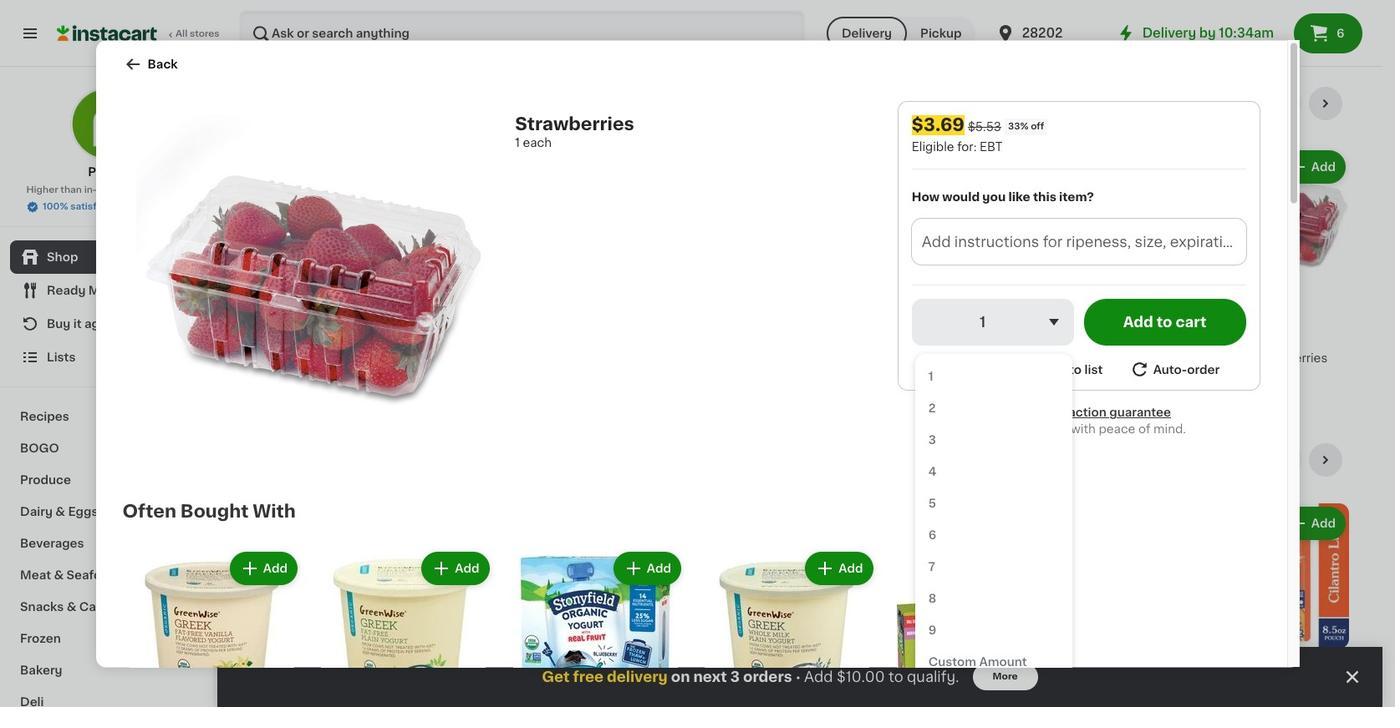 Task type: vqa. For each thing, say whether or not it's contained in the screenshot.
the right Strawberries
yes



Task type: describe. For each thing, give the bounding box(es) containing it.
higher than in-store item prices link
[[26, 184, 187, 197]]

candy
[[79, 602, 119, 614]]

guarantee for 100% satisfaction guarantee place your order with peace of mind.
[[1109, 407, 1171, 418]]

for:
[[957, 140, 977, 152]]

add to cart
[[1123, 316, 1207, 329]]

organic for organic
[[1205, 280, 1254, 292]]

green
[[886, 364, 922, 375]]

& for snacks
[[67, 602, 76, 614]]

container
[[1226, 386, 1286, 398]]

6 for 6 58
[[896, 306, 910, 325]]

1 many from the left
[[426, 390, 460, 401]]

grapes
[[982, 364, 1025, 375]]

item
[[124, 186, 145, 195]]

& for meat
[[54, 570, 64, 582]]

meat
[[20, 570, 51, 582]]

prices
[[147, 186, 177, 195]]

0 horizontal spatial in
[[463, 390, 474, 401]]

$ 10 99
[[572, 663, 617, 682]]

delivery for delivery by 10:34am
[[1142, 27, 1196, 39]]

dairy & eggs
[[20, 507, 98, 518]]

it
[[73, 318, 82, 330]]

snap for 0
[[256, 334, 290, 346]]

7 for $ 7 19
[[420, 663, 431, 682]]

busy
[[608, 688, 638, 700]]

(40+)
[[1205, 98, 1237, 109]]

each inside banana $0.76 / lb about 0.36 lb each
[[333, 386, 362, 398]]

6 inside 1 2 3 4 5 6 7 8 9 custom amount
[[928, 530, 936, 541]]

how
[[912, 191, 940, 203]]

buy
[[47, 318, 71, 330]]

meat & seafood
[[20, 570, 117, 582]]

0 vertical spatial strawberries 1 each
[[515, 115, 634, 148]]

1 field
[[912, 299, 1074, 346]]

$6.58 per package (estimated) original price: $8.82 element
[[886, 299, 1031, 339]]

1 inside field
[[980, 316, 986, 329]]

package
[[968, 397, 1018, 409]]

all stores
[[176, 29, 220, 38]]

strawberries 1 each inside product group
[[410, 353, 484, 381]]

add inside button
[[1042, 364, 1066, 375]]

dairy
[[20, 507, 53, 518]]

with
[[1071, 423, 1096, 435]]

$ inside $ 2 77
[[1207, 664, 1214, 674]]

•
[[795, 671, 801, 684]]

product group containing 5
[[1045, 147, 1190, 407]]

to inside get free delivery on next 3 orders • add $10.00 to qualify.
[[888, 671, 903, 685]]

100% satisfaction guarantee
[[43, 202, 177, 211]]

off
[[1031, 121, 1044, 130]]

instacart logo image
[[57, 23, 157, 43]]

& for dairy
[[55, 507, 65, 518]]

2 horizontal spatial in
[[1098, 390, 1109, 401]]

than
[[60, 186, 82, 195]]

$5.31
[[771, 671, 802, 683]]

service type group
[[827, 17, 975, 50]]

often bought with
[[122, 502, 296, 520]]

shop
[[47, 252, 78, 263]]

$ 5 53 inside $5.53 original price: $6.63 element
[[889, 663, 924, 682]]

product group containing 2
[[1204, 504, 1349, 708]]

3 inside get free delivery on next 3 orders • add $10.00 to qualify.
[[730, 671, 740, 685]]

dairy & eggs link
[[10, 496, 203, 528]]

order inside "100% satisfaction guarantee place your order with peace of mind."
[[1037, 423, 1068, 435]]

10
[[578, 663, 601, 682]]

$13.29
[[623, 671, 662, 683]]

stores
[[190, 29, 220, 38]]

green seedless grapes $3.29 / lb about 2.0 lb / package
[[886, 364, 1025, 409]]

1 inside 1 2 3 4 5 6 7 8 9 custom amount
[[928, 371, 933, 382]]

delivery
[[607, 671, 668, 685]]

product group containing 6
[[886, 147, 1031, 411]]

buy it again link
[[10, 308, 203, 341]]

1 horizontal spatial strawberries
[[515, 115, 634, 132]]

higher
[[26, 186, 58, 195]]

0 horizontal spatial strawberries
[[410, 353, 484, 364]]

snap for 5
[[1050, 334, 1084, 346]]

pickup button
[[907, 17, 975, 50]]

bag
[[1103, 353, 1126, 364]]

publix logo image
[[70, 87, 143, 160]]

place
[[971, 423, 1004, 435]]

$5.53 inside product group
[[455, 314, 488, 326]]

organic strawberries package 1 lb container
[[1204, 353, 1328, 398]]

19
[[433, 664, 444, 674]]

product group containing 7
[[1204, 147, 1349, 400]]

seedless
[[925, 364, 979, 375]]

4
[[928, 466, 937, 478]]

snacks & candy
[[20, 602, 119, 614]]

$ 0 27
[[254, 306, 289, 325]]

$3.69 original price: $5.53 element
[[410, 299, 555, 328]]

100% satisfaction guarantee place your order with peace of mind.
[[971, 407, 1186, 435]]

would
[[942, 191, 980, 203]]

by
[[1199, 27, 1216, 39]]

frozen link
[[10, 624, 203, 655]]

more
[[993, 673, 1018, 682]]

$0.27 each (estimated) element
[[251, 299, 396, 328]]

to for cart
[[1157, 316, 1172, 329]]

package
[[1204, 369, 1254, 381]]

guarantee for 100% satisfaction guarantee
[[129, 202, 177, 211]]

100% for 100% satisfaction guarantee place your order with peace of mind.
[[1000, 407, 1032, 418]]

add to list button
[[1018, 359, 1103, 380]]

mandarin bag
[[1045, 353, 1126, 364]]

$ 3 87
[[731, 663, 764, 682]]

add inside get free delivery on next 3 orders • add $10.00 to qualify.
[[804, 671, 833, 685]]

7 for $ 7 75
[[1214, 306, 1225, 325]]

lb right 0.36
[[319, 386, 330, 398]]

$ 5 53 inside product group
[[1048, 306, 1083, 325]]

(est.) for 0
[[323, 306, 351, 316]]

5 inside product group
[[1055, 306, 1068, 325]]

8
[[928, 593, 936, 605]]

to for list
[[1069, 364, 1082, 375]]

snap for 3
[[415, 334, 449, 346]]

2 stock from the left
[[1112, 390, 1145, 401]]

lists
[[47, 352, 76, 364]]

delivery for delivery
[[842, 28, 892, 39]]

$0.76
[[251, 369, 284, 381]]

100% for 100% satisfaction guarantee
[[43, 202, 68, 211]]

how would you like this item?
[[912, 191, 1094, 203]]

delivery by 10:34am
[[1142, 27, 1274, 39]]

main content containing 0
[[217, 67, 1382, 708]]

lb up 2.0
[[931, 380, 942, 392]]

produce link
[[10, 465, 203, 496]]

lb inside organic strawberries package 1 lb container
[[1211, 386, 1223, 398]]

$2.77 original price: $3.19 element
[[1204, 656, 1349, 685]]

2.0
[[925, 397, 943, 409]]

gluten-free
[[729, 637, 802, 649]]

orders
[[743, 671, 792, 685]]

higher than in-store item prices
[[26, 186, 177, 195]]

$ inside $ 10 99
[[572, 664, 578, 674]]

6 for 6
[[1337, 28, 1344, 39]]

made
[[641, 688, 674, 700]]

28202
[[1022, 27, 1063, 39]]

you
[[982, 191, 1006, 203]]

cart
[[1176, 316, 1207, 329]]

each (est.)
[[295, 306, 351, 316]]

6 button
[[1294, 13, 1362, 53]]

/ inside banana $0.76 / lb about 0.36 lb each
[[287, 369, 292, 381]]

again
[[84, 318, 118, 330]]

0
[[261, 306, 275, 325]]



Task type: locate. For each thing, give the bounding box(es) containing it.
1 vertical spatial item carousel region
[[251, 444, 1349, 708]]

& right the meat on the bottom
[[54, 570, 64, 582]]

3 inside 1 2 3 4 5 6 7 8 9 custom amount
[[928, 434, 936, 446]]

1 horizontal spatial 2
[[1214, 663, 1226, 682]]

in down on
[[677, 688, 688, 700]]

order inside button
[[1187, 364, 1220, 375]]

2 vertical spatial to
[[888, 671, 903, 685]]

all
[[1188, 98, 1202, 109]]

delivery left pickup button
[[842, 28, 892, 39]]

$ inside $ 0 27
[[254, 307, 261, 317]]

1 horizontal spatial many
[[1062, 390, 1095, 401]]

item carousel region containing 5
[[251, 444, 1349, 708]]

back button
[[122, 53, 178, 74]]

list box
[[915, 354, 1072, 685]]

purina busy made in usa facilitie
[[568, 688, 688, 708]]

publix link
[[70, 87, 143, 181]]

0 horizontal spatial guarantee
[[129, 202, 177, 211]]

to left cart
[[1157, 316, 1172, 329]]

eggs
[[68, 507, 98, 518]]

2 (est.) from the left
[[957, 306, 985, 316]]

0 horizontal spatial order
[[1037, 423, 1068, 435]]

0 vertical spatial 2
[[928, 403, 936, 414]]

snap down $ 3 69
[[415, 334, 449, 346]]

each
[[523, 136, 552, 148], [295, 306, 321, 316], [417, 369, 447, 381], [333, 386, 362, 398]]

2 many in stock from the left
[[1062, 390, 1145, 401]]

to right $10.00
[[888, 671, 903, 685]]

0 horizontal spatial 2
[[928, 403, 936, 414]]

/ up 2.0
[[923, 380, 928, 392]]

$5.53 up 'ebt' on the right of page
[[968, 120, 1001, 132]]

0 horizontal spatial to
[[888, 671, 903, 685]]

guarantee up the of
[[1109, 407, 1171, 418]]

100% inside button
[[43, 202, 68, 211]]

organic up package
[[1204, 353, 1250, 364]]

in inside purina busy made in usa facilitie
[[677, 688, 688, 700]]

1 stock from the left
[[477, 390, 510, 401]]

0 horizontal spatial 6
[[896, 306, 910, 325]]

get free delivery on next 3 orders • add $10.00 to qualify.
[[542, 671, 959, 685]]

on
[[671, 671, 690, 685]]

$10.00
[[837, 671, 885, 685]]

all
[[176, 29, 187, 38]]

bakery
[[20, 665, 62, 677]]

100% inside "100% satisfaction guarantee place your order with peace of mind."
[[1000, 407, 1032, 418]]

next
[[693, 671, 727, 685]]

add inside button
[[1123, 316, 1153, 329]]

1 item carousel region from the top
[[251, 87, 1349, 430]]

1 vertical spatial guarantee
[[1109, 407, 1171, 418]]

snacks & candy link
[[10, 592, 203, 624]]

7 left 19
[[420, 663, 431, 682]]

product group containing 3
[[410, 147, 555, 407]]

2 horizontal spatial to
[[1157, 316, 1172, 329]]

beverages
[[20, 538, 84, 550]]

1 vertical spatial strawberries 1 each
[[410, 353, 484, 381]]

banana
[[251, 353, 295, 364]]

7 left 75
[[1214, 306, 1225, 325]]

100% down higher
[[43, 202, 68, 211]]

to left 'list'
[[1069, 364, 1082, 375]]

0 horizontal spatial satisfaction
[[70, 202, 126, 211]]

1 vertical spatial 100%
[[1000, 407, 1032, 418]]

87
[[752, 664, 764, 674]]

1 horizontal spatial 6
[[928, 530, 936, 541]]

1 horizontal spatial to
[[1069, 364, 1082, 375]]

item?
[[1059, 191, 1094, 203]]

peace
[[1099, 423, 1135, 435]]

many down $ 3 69
[[426, 390, 460, 401]]

eligible
[[912, 140, 954, 152]]

53 inside product group
[[1070, 307, 1083, 317]]

0 horizontal spatial 7
[[420, 663, 431, 682]]

$ 7 75
[[1207, 306, 1239, 325]]

$3.69 $5.53 33% off
[[912, 115, 1044, 133]]

3 up 4
[[928, 434, 936, 446]]

add
[[994, 161, 1018, 173], [1152, 161, 1177, 173], [1311, 161, 1336, 173], [1123, 316, 1153, 329], [1042, 364, 1066, 375], [1311, 518, 1336, 530], [263, 563, 288, 574], [455, 563, 479, 574], [647, 563, 671, 574], [839, 563, 863, 574], [804, 671, 833, 685]]

1 vertical spatial 7
[[928, 561, 935, 573]]

of
[[1138, 423, 1151, 435]]

snap up mandarin in the right of the page
[[1050, 334, 1084, 346]]

(est.) right 27
[[323, 306, 351, 316]]

6 inside button
[[1337, 28, 1344, 39]]

75
[[1227, 307, 1239, 317]]

about down $3.29
[[886, 397, 922, 409]]

amount
[[979, 657, 1027, 668]]

about inside banana $0.76 / lb about 0.36 lb each
[[251, 386, 286, 398]]

store
[[97, 186, 121, 195]]

27
[[277, 307, 289, 317]]

to inside button
[[1069, 364, 1082, 375]]

satisfaction for 100% satisfaction guarantee
[[70, 202, 126, 211]]

in
[[463, 390, 474, 401], [1098, 390, 1109, 401], [677, 688, 688, 700]]

1 vertical spatial organic
[[1204, 353, 1250, 364]]

back
[[148, 58, 178, 69]]

1 horizontal spatial 100%
[[1000, 407, 1032, 418]]

1 horizontal spatial in
[[677, 688, 688, 700]]

order left with
[[1037, 423, 1068, 435]]

order down cart
[[1187, 364, 1220, 375]]

satisfaction up with
[[1035, 407, 1107, 418]]

snap up "green"
[[891, 345, 925, 357]]

$ 2 77
[[1207, 663, 1240, 682]]

/ up 0.36
[[287, 369, 292, 381]]

0 vertical spatial $5.53
[[968, 120, 1001, 132]]

satisfaction down higher than in-store item prices
[[70, 202, 126, 211]]

69
[[434, 307, 448, 317]]

1 vertical spatial to
[[1069, 364, 1082, 375]]

$5.53 original price: $6.63 element
[[886, 656, 1031, 685]]

lb up 0.36
[[295, 369, 306, 381]]

3 right next
[[730, 671, 740, 685]]

$ inside $ 3 69
[[413, 307, 420, 317]]

in up the "100% satisfaction guarantee" link
[[1098, 390, 1109, 401]]

shop link
[[10, 241, 203, 274]]

free
[[573, 671, 604, 685]]

guarantee
[[129, 202, 177, 211], [1109, 407, 1171, 418]]

0 horizontal spatial strawberries 1 each
[[410, 353, 484, 381]]

0 horizontal spatial many
[[426, 390, 460, 401]]

10:34am
[[1219, 27, 1274, 39]]

Add instructions for ripeness, size, expiration dates, etc. (optional) text field
[[912, 219, 1246, 265]]

2 left the "77" in the bottom of the page
[[1214, 663, 1226, 682]]

7 inside product group
[[1214, 306, 1225, 325]]

0 horizontal spatial stock
[[477, 390, 510, 401]]

2 horizontal spatial 6
[[1337, 28, 1344, 39]]

(est.)
[[323, 306, 351, 316], [957, 306, 985, 316]]

0 vertical spatial organic
[[1205, 280, 1254, 292]]

many in stock up the "100% satisfaction guarantee" link
[[1062, 390, 1145, 401]]

1 horizontal spatial $5.53
[[968, 120, 1001, 132]]

$6.63
[[931, 671, 964, 683]]

0 vertical spatial satisfaction
[[70, 202, 126, 211]]

0 horizontal spatial (est.)
[[323, 306, 351, 316]]

0 vertical spatial 6
[[1337, 28, 1344, 39]]

item carousel region containing 0
[[251, 87, 1349, 430]]

0 horizontal spatial 100%
[[43, 202, 68, 211]]

seafood
[[66, 570, 117, 582]]

delivery left by
[[1142, 27, 1196, 39]]

2 inside product group
[[1214, 663, 1226, 682]]

recipes
[[20, 411, 69, 423]]

0 vertical spatial 100%
[[43, 202, 68, 211]]

bought
[[180, 502, 249, 520]]

2 horizontal spatial strawberries
[[1253, 353, 1328, 364]]

100% satisfaction guarantee link
[[1000, 404, 1171, 421]]

1 horizontal spatial delivery
[[1142, 27, 1196, 39]]

1 vertical spatial $5.53
[[455, 314, 488, 326]]

0 horizontal spatial $5.53
[[455, 314, 488, 326]]

100% satisfaction guarantee button
[[26, 197, 187, 214]]

$ inside $ 7 19
[[413, 664, 420, 674]]

purina
[[568, 688, 605, 700]]

strawberries
[[515, 115, 634, 132], [410, 353, 484, 364], [1253, 353, 1328, 364]]

produce
[[20, 475, 71, 486]]

bogo
[[20, 443, 59, 455]]

$3.87 original price: $5.31 element
[[727, 656, 873, 685]]

main content
[[217, 67, 1382, 708]]

many in stock down $3.69 original price: $5.53 element
[[426, 390, 510, 401]]

1 inside organic strawberries package 1 lb container
[[1204, 386, 1209, 398]]

1 horizontal spatial satisfaction
[[1035, 407, 1107, 418]]

publix
[[88, 166, 125, 178]]

1 horizontal spatial /
[[923, 380, 928, 392]]

$10.99 original price: $13.29 element
[[568, 656, 714, 685]]

strawberries inside organic strawberries package 1 lb container
[[1253, 353, 1328, 364]]

recipes link
[[10, 401, 203, 433]]

0 vertical spatial 7
[[1214, 306, 1225, 325]]

guarantee inside "100% satisfaction guarantee place your order with peace of mind."
[[1109, 407, 1171, 418]]

53 inside $5.53 original price: $6.63 element
[[911, 664, 924, 674]]

0 vertical spatial guarantee
[[129, 202, 177, 211]]

2 horizontal spatial 7
[[1214, 306, 1225, 325]]

$5.53 original price: $7.75 element
[[1045, 299, 1190, 328], [251, 656, 396, 685], [1045, 656, 1190, 685]]

None search field
[[239, 10, 805, 57]]

$5.53 right 69
[[455, 314, 488, 326]]

about inside green seedless grapes $3.29 / lb about 2.0 lb / package
[[886, 397, 922, 409]]

product group
[[410, 147, 555, 407], [886, 147, 1031, 411], [1045, 147, 1190, 407], [1204, 147, 1349, 400], [568, 330, 613, 350], [727, 330, 772, 350], [1204, 504, 1349, 708], [122, 548, 301, 708], [314, 548, 493, 708], [506, 548, 685, 708], [698, 548, 876, 708]]

to
[[1157, 316, 1172, 329], [1069, 364, 1082, 375], [888, 671, 903, 685]]

about down $0.76
[[251, 386, 286, 398]]

1 (est.) from the left
[[323, 306, 351, 316]]

$7.75
[[1090, 314, 1119, 326], [295, 671, 325, 683], [1090, 671, 1119, 683]]

eligible for: ebt
[[912, 140, 1002, 152]]

organic for organic strawberries package 1 lb container
[[1204, 353, 1250, 364]]

(est.) inside $6.58 per package (estimated) original price: $8.82 element
[[957, 306, 985, 316]]

add button
[[962, 152, 1026, 182], [1121, 152, 1185, 182], [1279, 152, 1344, 182], [1279, 509, 1344, 539], [231, 553, 296, 583], [423, 553, 488, 583], [615, 553, 680, 583], [807, 553, 871, 583]]

7 up the 8
[[928, 561, 935, 573]]

2 horizontal spatial /
[[960, 397, 965, 409]]

100% up your
[[1000, 407, 1032, 418]]

banana $0.76 / lb about 0.36 lb each
[[251, 353, 362, 398]]

snap down $ 7 75
[[1209, 334, 1243, 346]]

$3.29
[[886, 380, 920, 392]]

1 vertical spatial 6
[[896, 306, 910, 325]]

3 left 69
[[420, 306, 433, 325]]

(est.) for 58
[[957, 306, 985, 316]]

view all (40+)
[[1156, 98, 1237, 109]]

&
[[55, 507, 65, 518], [54, 570, 64, 582], [67, 602, 76, 614]]

3 left 87
[[737, 663, 750, 682]]

0 vertical spatial &
[[55, 507, 65, 518]]

0 vertical spatial order
[[1187, 364, 1220, 375]]

snap
[[256, 334, 290, 346], [415, 334, 449, 346], [1050, 334, 1084, 346], [1209, 334, 1243, 346], [891, 345, 925, 357]]

0 horizontal spatial many in stock
[[426, 390, 510, 401]]

delivery inside button
[[842, 28, 892, 39]]

many up the "100% satisfaction guarantee" link
[[1062, 390, 1095, 401]]

1 horizontal spatial (est.)
[[957, 306, 985, 316]]

$ inside $ 7 75
[[1207, 307, 1214, 317]]

to inside button
[[1157, 316, 1172, 329]]

5 inside 1 2 3 4 5 6 7 8 9 custom amount
[[928, 498, 936, 510]]

lists link
[[10, 341, 203, 374]]

organic up 75
[[1205, 280, 1254, 292]]

9
[[928, 625, 937, 637]]

1 horizontal spatial about
[[886, 397, 922, 409]]

guarantee down prices
[[129, 202, 177, 211]]

treatment tracker modal dialog
[[217, 648, 1382, 708]]

2 for 1 2 3 4 5 6 7 8 9 custom amount
[[928, 403, 936, 414]]

lb right 2.0
[[946, 397, 957, 409]]

& left 'candy'
[[67, 602, 76, 614]]

58
[[911, 307, 925, 317]]

$5.53 inside the $3.69 $5.53 33% off
[[968, 120, 1001, 132]]

2 many from the left
[[1062, 390, 1095, 401]]

1 horizontal spatial strawberries 1 each
[[515, 115, 634, 148]]

2 item carousel region from the top
[[251, 444, 1349, 708]]

lb down package
[[1211, 386, 1223, 398]]

0 vertical spatial to
[[1157, 316, 1172, 329]]

3 inside product group
[[420, 306, 433, 325]]

qualify.
[[907, 671, 959, 685]]

1 vertical spatial satisfaction
[[1035, 407, 1107, 418]]

1 many in stock from the left
[[426, 390, 510, 401]]

2 vertical spatial 7
[[420, 663, 431, 682]]

(est.) inside $0.27 each (estimated) element
[[323, 306, 351, 316]]

& left the eggs
[[55, 507, 65, 518]]

2 vertical spatial 6
[[928, 530, 936, 541]]

often
[[122, 502, 176, 520]]

$ 5 53
[[1048, 306, 1083, 325], [254, 663, 289, 682], [889, 663, 924, 682], [1048, 663, 1083, 682]]

0 horizontal spatial /
[[287, 369, 292, 381]]

stock up the peace
[[1112, 390, 1145, 401]]

1 vertical spatial order
[[1037, 423, 1068, 435]]

order
[[1187, 364, 1220, 375], [1037, 423, 1068, 435]]

add to list
[[1042, 364, 1103, 375]]

1 horizontal spatial guarantee
[[1109, 407, 1171, 418]]

in down $3.69 original price: $5.53 element
[[463, 390, 474, 401]]

(est.) right '/pkg'
[[957, 306, 985, 316]]

1 vertical spatial 2
[[1214, 663, 1226, 682]]

strawberries image
[[136, 114, 484, 461]]

1 horizontal spatial order
[[1187, 364, 1220, 375]]

2 for $ 2 77
[[1214, 663, 1226, 682]]

1 horizontal spatial many in stock
[[1062, 390, 1145, 401]]

stock down $3.69 original price: $5.53 element
[[477, 390, 510, 401]]

0 vertical spatial item carousel region
[[251, 87, 1349, 430]]

satisfaction for 100% satisfaction guarantee place your order with peace of mind.
[[1035, 407, 1107, 418]]

0 horizontal spatial about
[[251, 386, 286, 398]]

usa
[[568, 705, 593, 708]]

6 58
[[896, 306, 925, 325]]

1 horizontal spatial 7
[[928, 561, 935, 573]]

many in stock
[[426, 390, 510, 401], [1062, 390, 1145, 401]]

gluten-
[[729, 637, 775, 649]]

99
[[603, 664, 617, 674]]

frozen
[[20, 634, 61, 645]]

1 vertical spatial &
[[54, 570, 64, 582]]

list box containing 1
[[915, 354, 1072, 685]]

satisfaction inside "100% satisfaction guarantee place your order with peace of mind."
[[1035, 407, 1107, 418]]

28202 button
[[995, 10, 1095, 57]]

guarantee inside button
[[129, 202, 177, 211]]

7 inside 1 2 3 4 5 6 7 8 9 custom amount
[[928, 561, 935, 573]]

snap up banana
[[256, 334, 290, 346]]

item carousel region
[[251, 87, 1349, 430], [251, 444, 1349, 708]]

2 down seedless
[[928, 403, 936, 414]]

many
[[426, 390, 460, 401], [1062, 390, 1095, 401]]

2 inside 1 2 3 4 5 6 7 8 9 custom amount
[[928, 403, 936, 414]]

$ inside $ 3 87
[[731, 664, 737, 674]]

organic inside organic strawberries package 1 lb container
[[1204, 353, 1250, 364]]

33%
[[1008, 121, 1028, 130]]

snacks
[[20, 602, 64, 614]]

0 horizontal spatial delivery
[[842, 28, 892, 39]]

6 inside product group
[[896, 306, 910, 325]]

1 horizontal spatial stock
[[1112, 390, 1145, 401]]

/ right 2.0
[[960, 397, 965, 409]]

$5.53
[[968, 120, 1001, 132], [455, 314, 488, 326]]

delivery button
[[827, 17, 907, 50]]

satisfaction inside button
[[70, 202, 126, 211]]

2 vertical spatial &
[[67, 602, 76, 614]]



